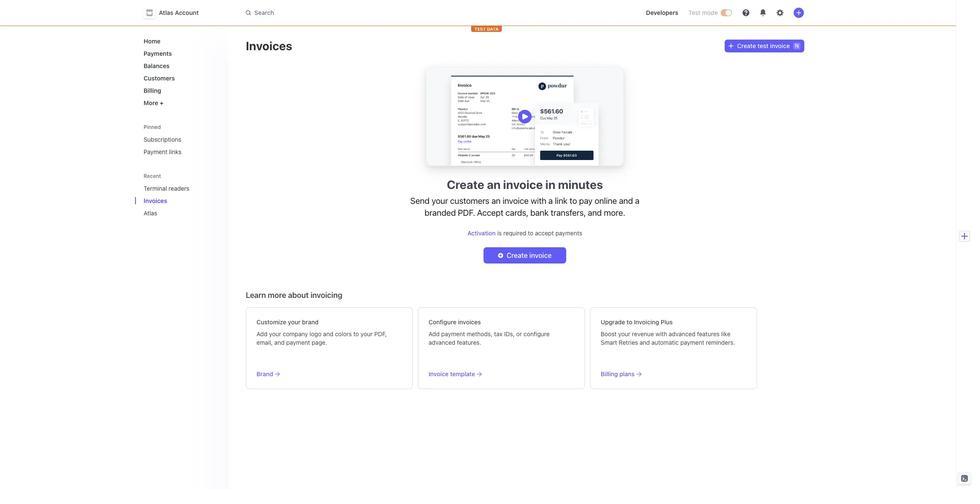 Task type: locate. For each thing, give the bounding box(es) containing it.
create test invoice
[[738, 42, 790, 49]]

and up page. on the left bottom of the page
[[323, 331, 334, 338]]

2 add from the left
[[429, 331, 440, 338]]

brand link
[[257, 370, 402, 379]]

test data
[[475, 26, 499, 32]]

0 vertical spatial billing
[[144, 87, 161, 94]]

0 horizontal spatial create
[[447, 178, 485, 192]]

advanced down configure
[[429, 339, 456, 347]]

create up customers
[[447, 178, 485, 192]]

0 vertical spatial with
[[531, 196, 547, 206]]

invoices down search
[[246, 39, 292, 53]]

your up the company
[[288, 319, 301, 326]]

create an invoice in minutes send your customers an invoice with a link to pay online and a branded pdf. accept cards, bank transfers, and more.
[[410, 178, 640, 218]]

home link
[[140, 34, 222, 48]]

activation is required to accept payments
[[468, 230, 583, 237]]

1 vertical spatial with
[[656, 331, 667, 338]]

atlas down terminal
[[144, 210, 157, 217]]

2 horizontal spatial payment
[[681, 339, 705, 347]]

atlas account
[[159, 9, 199, 16]]

0 vertical spatial advanced
[[669, 331, 696, 338]]

payment
[[441, 331, 465, 338], [286, 339, 310, 347], [681, 339, 705, 347]]

0 vertical spatial atlas
[[159, 9, 173, 16]]

svg image
[[498, 253, 503, 258]]

advanced inside add payment methods, tax ids, or configure advanced features.
[[429, 339, 456, 347]]

2 vertical spatial create
[[507, 252, 528, 260]]

atlas inside button
[[159, 9, 173, 16]]

atlas inside 'link'
[[144, 210, 157, 217]]

cards,
[[506, 208, 529, 218]]

configure
[[524, 331, 550, 338]]

learn
[[246, 291, 266, 300]]

customize
[[257, 319, 287, 326]]

or
[[517, 331, 522, 338]]

create for invoice
[[507, 252, 528, 260]]

your left "pdf,"
[[361, 331, 373, 338]]

1 horizontal spatial with
[[656, 331, 667, 338]]

1 horizontal spatial advanced
[[669, 331, 696, 338]]

transfers,
[[551, 208, 586, 218]]

to right link
[[570, 196, 577, 206]]

and
[[619, 196, 633, 206], [588, 208, 602, 218], [323, 331, 334, 338], [274, 339, 285, 347], [640, 339, 650, 347]]

create invoice button
[[484, 248, 566, 263]]

pinned
[[144, 124, 161, 130]]

1 horizontal spatial invoices
[[246, 39, 292, 53]]

send
[[410, 196, 430, 206]]

1 vertical spatial atlas
[[144, 210, 157, 217]]

payment links link
[[140, 145, 222, 159]]

0 horizontal spatial a
[[549, 196, 553, 206]]

payment for boost your revenue with advanced features like smart retries and automatic payment reminders.
[[681, 339, 705, 347]]

your
[[432, 196, 448, 206], [288, 319, 301, 326], [269, 331, 281, 338], [361, 331, 373, 338], [619, 331, 631, 338]]

and down revenue
[[640, 339, 650, 347]]

customers
[[144, 75, 175, 82]]

test mode
[[689, 9, 718, 16]]

with up "bank"
[[531, 196, 547, 206]]

developers
[[646, 9, 679, 16]]

learn more about invoicing
[[246, 291, 343, 300]]

create right svg icon
[[507, 252, 528, 260]]

your up branded
[[432, 196, 448, 206]]

with up the automatic
[[656, 331, 667, 338]]

payment inside add your company logo and colors to your pdf, email, and payment page.
[[286, 339, 310, 347]]

recent element
[[135, 182, 229, 220]]

company
[[283, 331, 308, 338]]

0 vertical spatial create
[[738, 42, 756, 49]]

create
[[738, 42, 756, 49], [447, 178, 485, 192], [507, 252, 528, 260]]

add for add your company logo and colors to your pdf, email, and payment page.
[[257, 331, 268, 338]]

is
[[498, 230, 502, 237]]

advanced inside boost your revenue with advanced features like smart retries and automatic payment reminders.
[[669, 331, 696, 338]]

payment inside add payment methods, tax ids, or configure advanced features.
[[441, 331, 465, 338]]

invoice down "accept"
[[530, 252, 552, 260]]

pinned element
[[140, 133, 222, 159]]

a left link
[[549, 196, 553, 206]]

1 vertical spatial create
[[447, 178, 485, 192]]

reminders.
[[706, 339, 735, 347]]

1 horizontal spatial atlas
[[159, 9, 173, 16]]

invoice
[[770, 42, 790, 49], [503, 178, 543, 192], [503, 196, 529, 206], [530, 252, 552, 260]]

plus
[[661, 319, 673, 326]]

create inside button
[[507, 252, 528, 260]]

a
[[549, 196, 553, 206], [635, 196, 640, 206]]

0 horizontal spatial with
[[531, 196, 547, 206]]

payments
[[144, 50, 172, 57]]

terminal readers
[[144, 185, 189, 192]]

play video image
[[518, 110, 532, 124]]

settings image
[[777, 9, 784, 16]]

your inside boost your revenue with advanced features like smart retries and automatic payment reminders.
[[619, 331, 631, 338]]

data
[[487, 26, 499, 32]]

to right the colors
[[354, 331, 359, 338]]

payment down configure invoices
[[441, 331, 465, 338]]

0 horizontal spatial add
[[257, 331, 268, 338]]

2 horizontal spatial create
[[738, 42, 756, 49]]

1 horizontal spatial add
[[429, 331, 440, 338]]

to inside create an invoice in minutes send your customers an invoice with a link to pay online and a branded pdf. accept cards, bank transfers, and more.
[[570, 196, 577, 206]]

billing plans
[[601, 371, 635, 378]]

0 horizontal spatial payment
[[286, 339, 310, 347]]

payment down features
[[681, 339, 705, 347]]

smart
[[601, 339, 617, 347]]

0 horizontal spatial advanced
[[429, 339, 456, 347]]

add down configure
[[429, 331, 440, 338]]

0 horizontal spatial billing
[[144, 87, 161, 94]]

invoice
[[429, 371, 449, 378]]

add inside add payment methods, tax ids, or configure advanced features.
[[429, 331, 440, 338]]

1 vertical spatial billing
[[601, 371, 618, 378]]

billing up more +
[[144, 87, 161, 94]]

create right svg image
[[738, 42, 756, 49]]

advanced up the automatic
[[669, 331, 696, 338]]

to right upgrade
[[627, 319, 633, 326]]

more
[[268, 291, 286, 300]]

0 horizontal spatial invoices
[[144, 197, 167, 205]]

your for customize your brand
[[288, 319, 301, 326]]

accept
[[477, 208, 504, 218]]

payment down the company
[[286, 339, 310, 347]]

an
[[487, 178, 501, 192], [492, 196, 501, 206]]

1 horizontal spatial a
[[635, 196, 640, 206]]

invoices link
[[140, 194, 210, 208]]

1 vertical spatial invoices
[[144, 197, 167, 205]]

invoice inside button
[[530, 252, 552, 260]]

recent navigation links element
[[135, 169, 229, 220]]

billing
[[144, 87, 161, 94], [601, 371, 618, 378]]

atlas link
[[140, 206, 210, 220]]

search
[[254, 9, 274, 16]]

invoice up cards,
[[503, 196, 529, 206]]

features.
[[457, 339, 481, 347]]

revenue
[[632, 331, 654, 338]]

Search search field
[[241, 5, 481, 21]]

mode
[[702, 9, 718, 16]]

0 horizontal spatial atlas
[[144, 210, 157, 217]]

invoice left in
[[503, 178, 543, 192]]

1 add from the left
[[257, 331, 268, 338]]

create for test
[[738, 42, 756, 49]]

payment inside boost your revenue with advanced features like smart retries and automatic payment reminders.
[[681, 339, 705, 347]]

to
[[570, 196, 577, 206], [528, 230, 534, 237], [627, 319, 633, 326], [354, 331, 359, 338]]

billing inside 'core navigation links' element
[[144, 87, 161, 94]]

1 horizontal spatial create
[[507, 252, 528, 260]]

create inside create an invoice in minutes send your customers an invoice with a link to pay online and a branded pdf. accept cards, bank transfers, and more.
[[447, 178, 485, 192]]

1 horizontal spatial payment
[[441, 331, 465, 338]]

billing left plans
[[601, 371, 618, 378]]

your down customize
[[269, 331, 281, 338]]

a right the online
[[635, 196, 640, 206]]

1 vertical spatial advanced
[[429, 339, 456, 347]]

add inside add your company logo and colors to your pdf, email, and payment page.
[[257, 331, 268, 338]]

1 horizontal spatial billing
[[601, 371, 618, 378]]

pdf,
[[375, 331, 387, 338]]

your up retries
[[619, 331, 631, 338]]

invoices down terminal
[[144, 197, 167, 205]]

add up email, on the left bottom of the page
[[257, 331, 268, 338]]

create for an
[[447, 178, 485, 192]]

0 vertical spatial invoices
[[246, 39, 292, 53]]

payment links
[[144, 148, 182, 156]]

pay
[[579, 196, 593, 206]]

branded
[[425, 208, 456, 218]]

core navigation links element
[[140, 34, 222, 110]]

payment
[[144, 148, 168, 156]]

atlas left 'account' on the left of page
[[159, 9, 173, 16]]

boost
[[601, 331, 617, 338]]



Task type: describe. For each thing, give the bounding box(es) containing it.
template
[[450, 371, 475, 378]]

help image
[[743, 9, 750, 16]]

billing for billing plans
[[601, 371, 618, 378]]

atlas account button
[[144, 7, 207, 19]]

subscriptions
[[144, 136, 181, 143]]

0 vertical spatial an
[[487, 178, 501, 192]]

test
[[475, 26, 486, 32]]

links
[[169, 148, 182, 156]]

readers
[[169, 185, 189, 192]]

customize your brand
[[257, 319, 319, 326]]

more +
[[144, 99, 164, 107]]

invoicing
[[634, 319, 659, 326]]

n
[[795, 43, 799, 49]]

your for boost your revenue with advanced features like smart retries and automatic payment reminders.
[[619, 331, 631, 338]]

billing for billing
[[144, 87, 161, 94]]

+
[[160, 99, 164, 107]]

pdf.
[[458, 208, 475, 218]]

like
[[722, 331, 731, 338]]

with inside create an invoice in minutes send your customers an invoice with a link to pay online and a branded pdf. accept cards, bank transfers, and more.
[[531, 196, 547, 206]]

add your company logo and colors to your pdf, email, and payment page.
[[257, 331, 387, 347]]

invoices inside recent element
[[144, 197, 167, 205]]

home
[[144, 38, 161, 45]]

2 a from the left
[[635, 196, 640, 206]]

tax
[[494, 331, 503, 338]]

features
[[697, 331, 720, 338]]

and inside boost your revenue with advanced features like smart retries and automatic payment reminders.
[[640, 339, 650, 347]]

account
[[175, 9, 199, 16]]

online
[[595, 196, 617, 206]]

more
[[144, 99, 158, 107]]

minutes
[[558, 178, 603, 192]]

email,
[[257, 339, 273, 347]]

configure invoices
[[429, 319, 481, 326]]

upgrade to invoicing plus
[[601, 319, 673, 326]]

colors
[[335, 331, 352, 338]]

brand
[[302, 319, 319, 326]]

svg image
[[729, 44, 734, 49]]

test
[[758, 42, 769, 49]]

payments link
[[140, 46, 222, 61]]

with inside boost your revenue with advanced features like smart retries and automatic payment reminders.
[[656, 331, 667, 338]]

automatic
[[652, 339, 679, 347]]

about
[[288, 291, 309, 300]]

boost your revenue with advanced features like smart retries and automatic payment reminders.
[[601, 331, 735, 347]]

balances link
[[140, 59, 222, 73]]

terminal readers link
[[140, 182, 210, 196]]

invoice template link
[[429, 370, 575, 379]]

balances
[[144, 62, 170, 69]]

and down pay
[[588, 208, 602, 218]]

upgrade
[[601, 319, 625, 326]]

invoice right test
[[770, 42, 790, 49]]

play video element
[[518, 110, 532, 124]]

activation
[[468, 230, 496, 237]]

subscriptions link
[[140, 133, 222, 147]]

methods,
[[467, 331, 493, 338]]

to inside add your company logo and colors to your pdf, email, and payment page.
[[354, 331, 359, 338]]

recent
[[144, 173, 161, 179]]

and right email, on the left bottom of the page
[[274, 339, 285, 347]]

required
[[504, 230, 527, 237]]

1 a from the left
[[549, 196, 553, 206]]

Search text field
[[241, 5, 481, 21]]

brand
[[257, 371, 273, 378]]

to left "accept"
[[528, 230, 534, 237]]

link
[[555, 196, 568, 206]]

configure
[[429, 319, 457, 326]]

customers
[[450, 196, 490, 206]]

atlas for atlas
[[144, 210, 157, 217]]

in
[[546, 178, 556, 192]]

pinned navigation links element
[[140, 120, 224, 159]]

developers link
[[643, 6, 682, 20]]

accept
[[535, 230, 554, 237]]

billing link
[[140, 84, 222, 98]]

and up the more.
[[619, 196, 633, 206]]

ids,
[[504, 331, 515, 338]]

invoicing
[[311, 291, 343, 300]]

activation link
[[468, 230, 496, 237]]

atlas for atlas account
[[159, 9, 173, 16]]

invoice template
[[429, 371, 475, 378]]

payments
[[556, 230, 583, 237]]

add for add payment methods, tax ids, or configure advanced features.
[[429, 331, 440, 338]]

your for add your company logo and colors to your pdf, email, and payment page.
[[269, 331, 281, 338]]

customers link
[[140, 71, 222, 85]]

more.
[[604, 208, 626, 218]]

your inside create an invoice in minutes send your customers an invoice with a link to pay online and a branded pdf. accept cards, bank transfers, and more.
[[432, 196, 448, 206]]

page.
[[312, 339, 327, 347]]

1 vertical spatial an
[[492, 196, 501, 206]]

payment for add your company logo and colors to your pdf, email, and payment page.
[[286, 339, 310, 347]]

logo
[[310, 331, 322, 338]]

test
[[689, 9, 701, 16]]

plans
[[620, 371, 635, 378]]

billing plans link
[[601, 370, 747, 379]]

retries
[[619, 339, 638, 347]]

add payment methods, tax ids, or configure advanced features.
[[429, 331, 550, 347]]

terminal
[[144, 185, 167, 192]]

create invoice
[[507, 252, 552, 260]]



Task type: vqa. For each thing, say whether or not it's contained in the screenshot.
'email,'
yes



